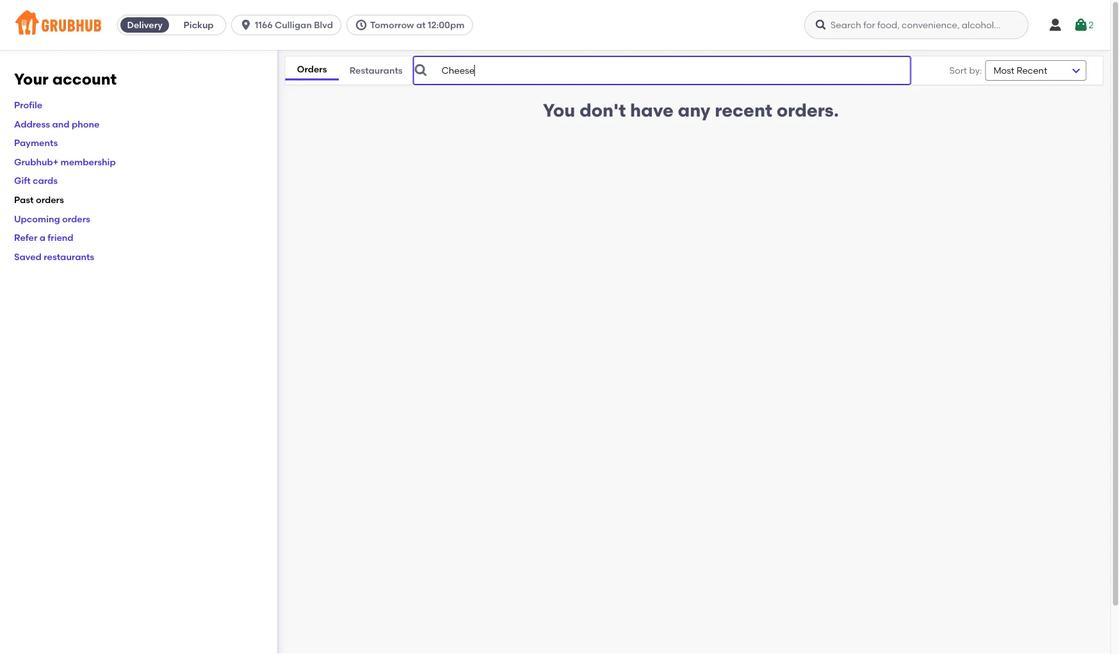 Task type: describe. For each thing, give the bounding box(es) containing it.
12:00pm
[[428, 20, 465, 30]]

main navigation navigation
[[0, 0, 1111, 50]]

have
[[630, 100, 674, 121]]

Search for food, convenience, alcohol... search field
[[805, 11, 1029, 39]]

profile
[[14, 99, 42, 110]]

recent
[[715, 100, 773, 121]]

grubhub+ membership link
[[14, 156, 116, 167]]

past orders
[[14, 194, 64, 205]]

svg image for 1166 culligan blvd
[[240, 19, 252, 31]]

payments
[[14, 137, 58, 148]]

Filter order history search field
[[414, 56, 911, 85]]

pickup button
[[172, 15, 226, 35]]

sort
[[950, 65, 967, 76]]

tomorrow at 12:00pm
[[370, 20, 465, 30]]

upcoming orders link
[[14, 213, 90, 224]]

2 horizontal spatial svg image
[[1048, 17, 1063, 33]]

2
[[1089, 19, 1094, 30]]

past orders link
[[14, 194, 64, 205]]

blvd
[[314, 20, 333, 30]]

orders for past orders
[[36, 194, 64, 205]]

you
[[543, 100, 575, 121]]

1166
[[255, 20, 273, 30]]

restaurants button
[[339, 62, 414, 79]]

saved
[[14, 251, 42, 262]]

delivery button
[[118, 15, 172, 35]]

cards
[[33, 175, 58, 186]]

gift
[[14, 175, 31, 186]]

1 horizontal spatial svg image
[[815, 19, 828, 31]]

culligan
[[275, 20, 312, 30]]

your
[[14, 70, 49, 88]]

saved restaurants
[[14, 251, 94, 262]]

restaurants
[[350, 65, 403, 76]]

any
[[678, 100, 711, 121]]

1166 culligan blvd button
[[231, 15, 347, 35]]

address and phone link
[[14, 118, 100, 129]]

orders for upcoming orders
[[62, 213, 90, 224]]

saved restaurants link
[[14, 251, 94, 262]]

delivery
[[127, 20, 163, 30]]

orders.
[[777, 100, 839, 121]]

refer a friend
[[14, 232, 73, 243]]



Task type: locate. For each thing, give the bounding box(es) containing it.
svg image
[[1074, 17, 1089, 33], [240, 19, 252, 31], [815, 19, 828, 31]]

1 horizontal spatial svg image
[[414, 63, 429, 78]]

gift cards link
[[14, 175, 58, 186]]

address
[[14, 118, 50, 129]]

2 horizontal spatial svg image
[[1074, 17, 1089, 33]]

and
[[52, 118, 70, 129]]

restaurants
[[44, 251, 94, 262]]

svg image
[[1048, 17, 1063, 33], [355, 19, 368, 31], [414, 63, 429, 78]]

past
[[14, 194, 34, 205]]

tomorrow at 12:00pm button
[[347, 15, 478, 35]]

grubhub+ membership
[[14, 156, 116, 167]]

orders up friend
[[62, 213, 90, 224]]

you don't have any recent orders.
[[543, 100, 839, 121]]

friend
[[48, 232, 73, 243]]

at
[[416, 20, 426, 30]]

refer
[[14, 232, 37, 243]]

address and phone
[[14, 118, 100, 129]]

grubhub+
[[14, 156, 58, 167]]

2 button
[[1074, 13, 1094, 37]]

orders up upcoming orders link
[[36, 194, 64, 205]]

tomorrow
[[370, 20, 414, 30]]

your account
[[14, 70, 117, 88]]

profile link
[[14, 99, 42, 110]]

by:
[[970, 65, 982, 76]]

svg image inside tomorrow at 12:00pm button
[[355, 19, 368, 31]]

payments link
[[14, 137, 58, 148]]

don't
[[580, 100, 626, 121]]

svg image for 2
[[1074, 17, 1089, 33]]

0 horizontal spatial svg image
[[240, 19, 252, 31]]

1166 culligan blvd
[[255, 20, 333, 30]]

1 vertical spatial orders
[[62, 213, 90, 224]]

svg image inside 2 "button"
[[1074, 17, 1089, 33]]

account
[[52, 70, 117, 88]]

0 vertical spatial orders
[[36, 194, 64, 205]]

orders
[[36, 194, 64, 205], [62, 213, 90, 224]]

sort by:
[[950, 65, 982, 76]]

orders
[[297, 64, 327, 75]]

orders button
[[285, 61, 339, 80]]

gift cards
[[14, 175, 58, 186]]

svg image right restaurants button
[[414, 63, 429, 78]]

phone
[[72, 118, 100, 129]]

svg image left tomorrow
[[355, 19, 368, 31]]

a
[[40, 232, 45, 243]]

pickup
[[184, 20, 214, 30]]

0 horizontal spatial svg image
[[355, 19, 368, 31]]

svg image inside the 1166 culligan blvd button
[[240, 19, 252, 31]]

upcoming
[[14, 213, 60, 224]]

svg image left 2 "button"
[[1048, 17, 1063, 33]]

membership
[[61, 156, 116, 167]]

upcoming orders
[[14, 213, 90, 224]]

refer a friend link
[[14, 232, 73, 243]]



Task type: vqa. For each thing, say whether or not it's contained in the screenshot.
2 button
yes



